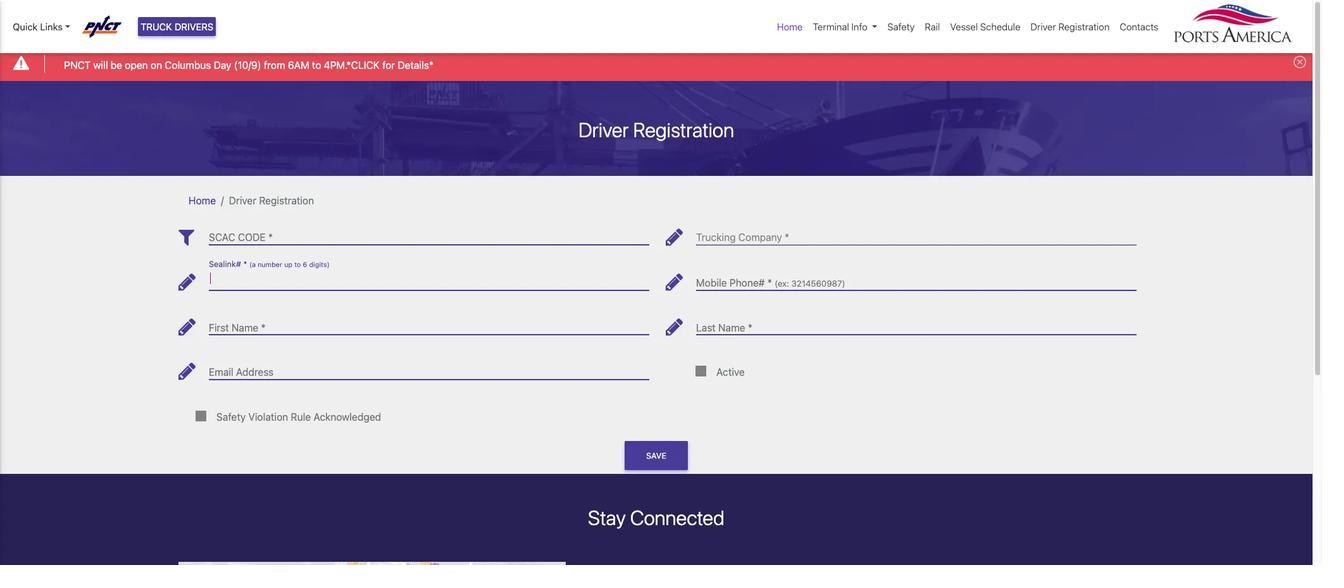 Task type: describe. For each thing, give the bounding box(es) containing it.
stay connected
[[588, 506, 725, 530]]

1 horizontal spatial home link
[[772, 15, 808, 39]]

pnct
[[64, 59, 91, 71]]

6am
[[288, 59, 309, 71]]

truck
[[141, 21, 172, 32]]

connected
[[630, 506, 725, 530]]

trucking
[[697, 232, 736, 243]]

violation
[[248, 411, 288, 423]]

SCAC CODE * search field
[[209, 222, 650, 245]]

quick
[[13, 21, 38, 32]]

email address
[[209, 367, 274, 378]]

quick links link
[[13, 20, 70, 34]]

* for scac code *
[[268, 232, 273, 243]]

terminal
[[813, 21, 850, 32]]

first name *
[[209, 322, 266, 333]]

sealink#
[[209, 260, 241, 269]]

vessel
[[951, 21, 978, 32]]

pnct will be open on columbus day (10/9) from 6am to 4pm.*click for details* alert
[[0, 47, 1313, 81]]

rail
[[925, 21, 940, 32]]

(ex:
[[775, 279, 790, 289]]

truck drivers link
[[138, 17, 216, 36]]

on
[[151, 59, 162, 71]]

* for trucking company *
[[785, 232, 790, 243]]

first
[[209, 322, 229, 333]]

to inside sealink# * (a number up to 6 digits)
[[295, 261, 301, 269]]

* for last name *
[[748, 322, 753, 333]]

driver inside 'link'
[[1031, 21, 1057, 32]]

4pm.*click
[[324, 59, 380, 71]]

* left (a
[[243, 260, 247, 269]]

email
[[209, 367, 233, 378]]

phone#
[[730, 277, 765, 289]]

acknowledged
[[314, 411, 381, 423]]

terminal info
[[813, 21, 868, 32]]

for
[[383, 59, 395, 71]]

last name *
[[697, 322, 753, 333]]

Trucking Company * text field
[[697, 222, 1137, 245]]

1 horizontal spatial driver registration
[[579, 118, 735, 142]]

2 vertical spatial driver registration
[[229, 195, 314, 206]]

* for first name *
[[261, 322, 266, 333]]

save
[[647, 451, 667, 461]]

scac
[[209, 232, 235, 243]]

1 horizontal spatial registration
[[634, 118, 735, 142]]

open
[[125, 59, 148, 71]]

columbus
[[165, 59, 211, 71]]

last
[[697, 322, 716, 333]]

digits)
[[309, 261, 330, 269]]

Email Address text field
[[209, 357, 650, 380]]

vessel schedule link
[[946, 15, 1026, 39]]

up
[[284, 261, 293, 269]]

name for first
[[232, 322, 259, 333]]

trucking company *
[[697, 232, 790, 243]]

sealink# * (a number up to 6 digits)
[[209, 260, 330, 269]]

safety violation rule acknowledged
[[217, 411, 381, 423]]

from
[[264, 59, 285, 71]]

(a
[[249, 261, 256, 269]]



Task type: vqa. For each thing, say whether or not it's contained in the screenshot.
Safety link
yes



Task type: locate. For each thing, give the bounding box(es) containing it.
driver registration
[[1031, 21, 1110, 32], [579, 118, 735, 142], [229, 195, 314, 206]]

3214560987)
[[792, 279, 846, 289]]

driver registration link
[[1026, 15, 1115, 39]]

0 vertical spatial safety
[[888, 21, 915, 32]]

to right '6am'
[[312, 59, 321, 71]]

home link
[[772, 15, 808, 39], [189, 195, 216, 206]]

mobile phone# * (ex: 3214560987)
[[697, 277, 846, 289]]

contacts
[[1120, 21, 1159, 32]]

quick links
[[13, 21, 63, 32]]

0 horizontal spatial home
[[189, 195, 216, 206]]

* left (ex:
[[768, 277, 772, 289]]

0 horizontal spatial home link
[[189, 195, 216, 206]]

terminal info link
[[808, 15, 883, 39]]

None text field
[[209, 267, 650, 291]]

1 vertical spatial driver registration
[[579, 118, 735, 142]]

number
[[258, 261, 282, 269]]

0 vertical spatial home link
[[772, 15, 808, 39]]

drivers
[[175, 21, 214, 32]]

name for last
[[719, 322, 746, 333]]

safety left violation
[[217, 411, 246, 423]]

0 horizontal spatial registration
[[259, 195, 314, 206]]

rail link
[[920, 15, 946, 39]]

0 vertical spatial registration
[[1059, 21, 1110, 32]]

home up scac
[[189, 195, 216, 206]]

registration
[[1059, 21, 1110, 32], [634, 118, 735, 142], [259, 195, 314, 206]]

stay
[[588, 506, 626, 530]]

name right last
[[719, 322, 746, 333]]

0 horizontal spatial name
[[232, 322, 259, 333]]

home
[[778, 21, 803, 32], [189, 195, 216, 206]]

name
[[232, 322, 259, 333], [719, 322, 746, 333]]

6
[[303, 261, 307, 269]]

address
[[236, 367, 274, 378]]

safety link
[[883, 15, 920, 39]]

1 horizontal spatial safety
[[888, 21, 915, 32]]

0 vertical spatial driver registration
[[1031, 21, 1110, 32]]

day
[[214, 59, 231, 71]]

contacts link
[[1115, 15, 1164, 39]]

* right last
[[748, 322, 753, 333]]

name right first
[[232, 322, 259, 333]]

home left the terminal
[[778, 21, 803, 32]]

2 name from the left
[[719, 322, 746, 333]]

driver
[[1031, 21, 1057, 32], [579, 118, 629, 142], [229, 195, 257, 206]]

2 horizontal spatial registration
[[1059, 21, 1110, 32]]

0 horizontal spatial to
[[295, 261, 301, 269]]

truck drivers
[[141, 21, 214, 32]]

vessel schedule
[[951, 21, 1021, 32]]

* for mobile phone# * (ex: 3214560987)
[[768, 277, 772, 289]]

to left 6 in the left top of the page
[[295, 261, 301, 269]]

home inside home link
[[778, 21, 803, 32]]

1 vertical spatial registration
[[634, 118, 735, 142]]

* right code
[[268, 232, 273, 243]]

pnct will be open on columbus day (10/9) from 6am to 4pm.*click for details*
[[64, 59, 434, 71]]

safety inside safety link
[[888, 21, 915, 32]]

1 vertical spatial home link
[[189, 195, 216, 206]]

safety left rail
[[888, 21, 915, 32]]

mobile
[[697, 277, 727, 289]]

1 horizontal spatial name
[[719, 322, 746, 333]]

schedule
[[981, 21, 1021, 32]]

be
[[111, 59, 122, 71]]

0 horizontal spatial driver registration
[[229, 195, 314, 206]]

1 horizontal spatial driver
[[579, 118, 629, 142]]

First Name * text field
[[209, 312, 650, 335]]

0 vertical spatial driver
[[1031, 21, 1057, 32]]

2 vertical spatial driver
[[229, 195, 257, 206]]

to inside alert
[[312, 59, 321, 71]]

0 vertical spatial home
[[778, 21, 803, 32]]

1 vertical spatial to
[[295, 261, 301, 269]]

close image
[[1294, 56, 1307, 69]]

company
[[739, 232, 782, 243]]

1 vertical spatial safety
[[217, 411, 246, 423]]

1 horizontal spatial home
[[778, 21, 803, 32]]

0 horizontal spatial safety
[[217, 411, 246, 423]]

to
[[312, 59, 321, 71], [295, 261, 301, 269]]

info
[[852, 21, 868, 32]]

driver registration inside 'link'
[[1031, 21, 1110, 32]]

will
[[93, 59, 108, 71]]

(10/9)
[[234, 59, 261, 71]]

scac code *
[[209, 232, 273, 243]]

1 horizontal spatial to
[[312, 59, 321, 71]]

2 vertical spatial registration
[[259, 195, 314, 206]]

registration inside 'link'
[[1059, 21, 1110, 32]]

active
[[717, 367, 745, 378]]

home link up scac
[[189, 195, 216, 206]]

2 horizontal spatial driver registration
[[1031, 21, 1110, 32]]

details*
[[398, 59, 434, 71]]

0 vertical spatial to
[[312, 59, 321, 71]]

safety
[[888, 21, 915, 32], [217, 411, 246, 423]]

safety for safety violation rule acknowledged
[[217, 411, 246, 423]]

links
[[40, 21, 63, 32]]

2 horizontal spatial driver
[[1031, 21, 1057, 32]]

0 horizontal spatial driver
[[229, 195, 257, 206]]

*
[[268, 232, 273, 243], [785, 232, 790, 243], [243, 260, 247, 269], [768, 277, 772, 289], [261, 322, 266, 333], [748, 322, 753, 333]]

* right 'company' at the right of page
[[785, 232, 790, 243]]

* right first
[[261, 322, 266, 333]]

Last Name * text field
[[697, 312, 1137, 335]]

1 vertical spatial home
[[189, 195, 216, 206]]

1 vertical spatial driver
[[579, 118, 629, 142]]

code
[[238, 232, 266, 243]]

pnct will be open on columbus day (10/9) from 6am to 4pm.*click for details* link
[[64, 57, 434, 73]]

None text field
[[697, 267, 1137, 291]]

save button
[[625, 441, 688, 471]]

rule
[[291, 411, 311, 423]]

home link left the terminal
[[772, 15, 808, 39]]

1 name from the left
[[232, 322, 259, 333]]

safety for safety
[[888, 21, 915, 32]]



